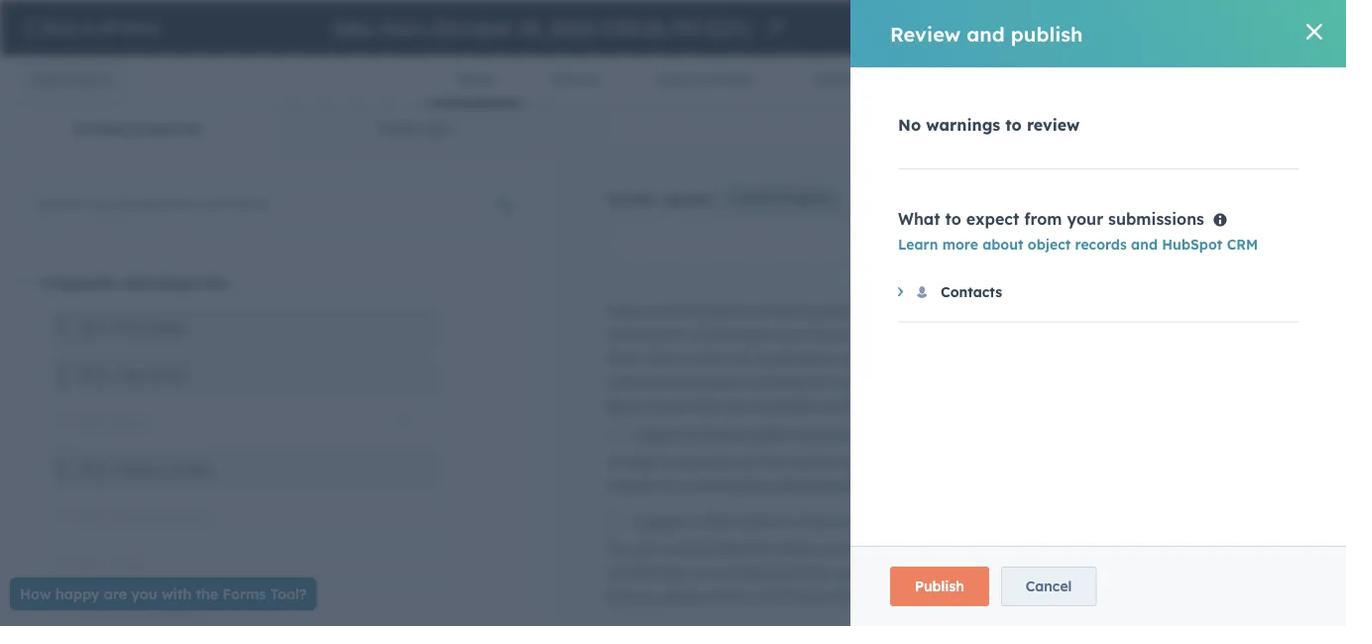 Task type: locate. For each thing, give the bounding box(es) containing it.
1 horizontal spatial and
[[1131, 236, 1158, 253]]

submissions
[[1108, 209, 1204, 229]]

frequently
[[41, 275, 115, 292]]

about
[[982, 236, 1024, 253]]

automation button
[[784, 56, 916, 103]]

navigation containing existing properties
[[0, 104, 552, 154]]

options button
[[521, 56, 628, 103]]

changes
[[1151, 18, 1209, 35]]

0 vertical spatial and
[[967, 21, 1005, 46]]

0 vertical spatial name
[[148, 319, 185, 337]]

learn more button
[[20, 66, 123, 92]]

0 horizontal spatial to
[[80, 19, 95, 36]]

0 vertical spatial more
[[68, 72, 97, 87]]

update
[[1267, 20, 1309, 35]]

0 horizontal spatial learn
[[33, 72, 65, 87]]

more inside review and publish dialog
[[942, 236, 978, 253]]

learn inside review and publish dialog
[[898, 236, 938, 253]]

2 name from the top
[[147, 367, 184, 384]]

0 vertical spatial properties
[[132, 120, 203, 137]]

0 vertical spatial to
[[80, 19, 95, 36]]

style & preview
[[656, 70, 756, 88]]

existing
[[74, 120, 128, 137]]

more inside learn more button
[[68, 72, 97, 87]]

embed
[[1184, 72, 1224, 87]]

records
[[1075, 236, 1127, 253]]

name right 'first'
[[148, 319, 185, 337]]

None field
[[331, 14, 756, 41]]

to left review
[[1005, 115, 1022, 135]]

1 horizontal spatial learn
[[898, 236, 938, 253]]

1 vertical spatial more
[[942, 236, 978, 253]]

create new button
[[276, 105, 551, 153]]

auto-saved with
[[952, 18, 1062, 35]]

properties inside dropdown button
[[156, 275, 228, 292]]

expect
[[966, 209, 1019, 229]]

to right what
[[945, 209, 961, 229]]

more down back to all forms link
[[68, 72, 97, 87]]

and
[[967, 21, 1005, 46], [1131, 236, 1158, 253]]

0 horizontal spatial and
[[967, 21, 1005, 46]]

to
[[80, 19, 95, 36], [1005, 115, 1022, 135], [945, 209, 961, 229]]

options
[[549, 70, 600, 88]]

to left all
[[80, 19, 95, 36]]

create
[[377, 120, 420, 137]]

what to expect from your submissions
[[898, 209, 1204, 229]]

1 vertical spatial properties
[[156, 275, 228, 292]]

navigation inside page section element
[[430, 56, 916, 104]]

warnings
[[926, 115, 1000, 135]]

1 horizontal spatial to
[[945, 209, 961, 229]]

learn inside button
[[33, 72, 65, 87]]

from
[[1024, 209, 1062, 229]]

learn down what
[[898, 236, 938, 253]]

caret image
[[898, 287, 903, 297]]

1 vertical spatial name
[[147, 367, 184, 384]]

learn more
[[33, 72, 97, 87]]

2 vertical spatial to
[[945, 209, 961, 229]]

and left with
[[967, 21, 1005, 46]]

navigation
[[430, 56, 916, 104], [0, 104, 552, 154]]

properties
[[132, 120, 203, 137], [156, 275, 228, 292]]

0 horizontal spatial more
[[68, 72, 97, 87]]

all
[[99, 19, 116, 36]]

learn for learn more about object records and hubspot crm
[[898, 236, 938, 253]]

back
[[42, 19, 76, 36]]

1 horizontal spatial more
[[942, 236, 978, 253]]

and down 'submissions'
[[1131, 236, 1158, 253]]

create new
[[377, 120, 450, 137]]

page section element
[[0, 0, 1346, 104]]

what
[[898, 209, 940, 229]]

no warnings to review
[[898, 115, 1080, 135]]

more for learn more
[[68, 72, 97, 87]]

1 vertical spatial and
[[1131, 236, 1158, 253]]

2 horizontal spatial to
[[1005, 115, 1022, 135]]

more
[[68, 72, 97, 87], [942, 236, 978, 253]]

style & preview button
[[628, 56, 784, 103]]

properties right used
[[156, 275, 228, 292]]

to inside back to all forms link
[[80, 19, 95, 36]]

form button
[[430, 56, 521, 103]]

properties inside button
[[132, 120, 203, 137]]

contacts
[[941, 284, 1002, 301]]

0 vertical spatial learn
[[33, 72, 65, 87]]

properties right 'existing' on the left of page
[[132, 120, 203, 137]]

name right last
[[147, 367, 184, 384]]

name for first name
[[148, 319, 185, 337]]

name
[[148, 319, 185, 337], [147, 367, 184, 384]]

phone number
[[115, 462, 210, 479]]

to for all
[[80, 19, 95, 36]]

navigation containing form
[[430, 56, 916, 104]]

more down the expect on the top of page
[[942, 236, 978, 253]]

auto-
[[952, 18, 988, 35]]

contacts button
[[898, 281, 1299, 306]]

1 vertical spatial learn
[[898, 236, 938, 253]]

saved
[[988, 18, 1027, 35]]

used
[[119, 275, 152, 292]]

learn down back
[[33, 72, 65, 87]]

learn
[[33, 72, 65, 87], [898, 236, 938, 253]]

learn more about object records and hubspot crm
[[898, 236, 1258, 253]]

1 name from the top
[[148, 319, 185, 337]]

back to all forms
[[42, 19, 160, 36]]

embed button
[[1171, 66, 1236, 92]]



Task type: describe. For each thing, give the bounding box(es) containing it.
existing properties
[[74, 120, 203, 137]]

frequently used properties button
[[24, 272, 528, 295]]

cancel button
[[1001, 567, 1097, 607]]

review and publish
[[890, 21, 1083, 46]]

to for expect
[[945, 209, 961, 229]]

actions
[[1261, 72, 1303, 87]]

publish
[[915, 578, 964, 595]]

forms
[[120, 19, 160, 36]]

first
[[115, 319, 144, 337]]

more for learn more about object records and hubspot crm
[[942, 236, 978, 253]]

first name
[[115, 319, 185, 337]]

review
[[1027, 115, 1080, 135]]

1 vertical spatial to
[[1005, 115, 1022, 135]]

unpublished changes button
[[1062, 13, 1223, 41]]

actions button
[[1248, 67, 1326, 92]]

with
[[1031, 18, 1058, 35]]

existing properties button
[[1, 105, 276, 153]]

style
[[656, 70, 688, 88]]

review
[[890, 21, 961, 46]]

unpublished
[[1062, 18, 1147, 35]]

search properties search field
[[24, 184, 528, 224]]

last name
[[115, 367, 184, 384]]

learn more about object records and hubspot crm link
[[898, 236, 1258, 253]]

learn for learn more
[[33, 72, 65, 87]]

close image
[[1307, 24, 1322, 40]]

last
[[115, 367, 143, 384]]

&
[[691, 70, 701, 88]]

back to all forms link
[[20, 18, 160, 40]]

object
[[1028, 236, 1071, 253]]

name for last name
[[147, 367, 184, 384]]

unpublished changes
[[1062, 18, 1209, 35]]

form
[[458, 70, 493, 88]]

none field inside page section element
[[331, 14, 756, 41]]

update button
[[1251, 12, 1326, 44]]

your
[[1067, 209, 1103, 229]]

new
[[424, 120, 450, 137]]

automation
[[811, 70, 889, 88]]

frequently used properties
[[41, 275, 228, 292]]

preview
[[705, 70, 756, 88]]

number
[[160, 462, 210, 479]]

cancel
[[1026, 578, 1072, 595]]

publish
[[1011, 21, 1083, 46]]

hubspot
[[1162, 236, 1223, 253]]

phone
[[115, 462, 156, 479]]

no
[[898, 115, 921, 135]]

publish button
[[890, 567, 989, 607]]

crm
[[1227, 236, 1258, 253]]

review and publish dialog
[[851, 0, 1346, 626]]



Task type: vqa. For each thing, say whether or not it's contained in the screenshot.
Marketplaces image
no



